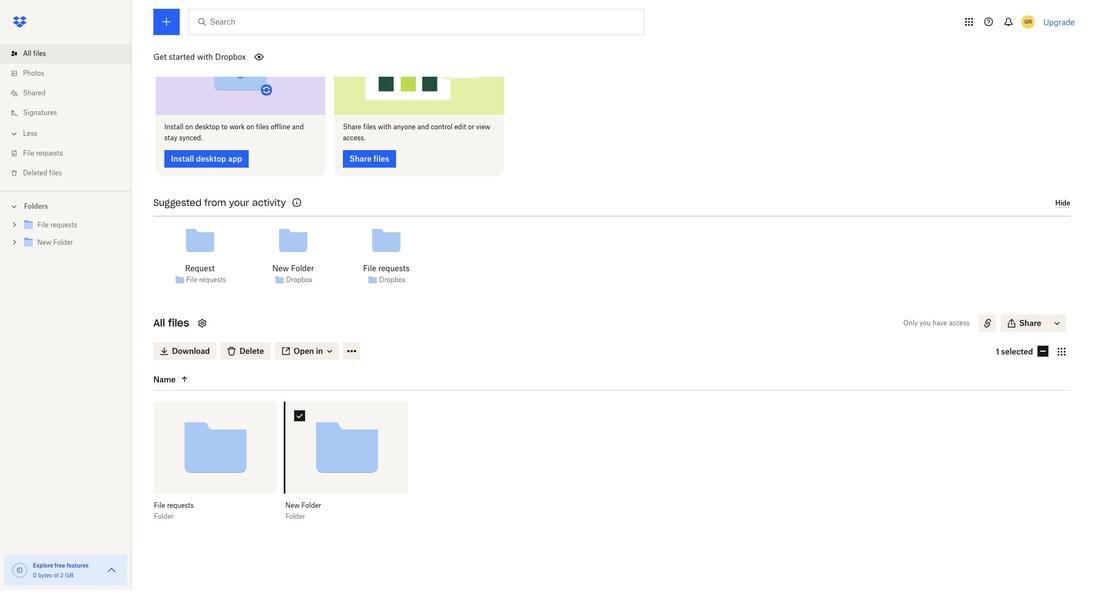 Task type: locate. For each thing, give the bounding box(es) containing it.
requests
[[36, 149, 63, 157], [50, 221, 77, 229], [379, 263, 410, 273], [199, 276, 226, 284], [167, 501, 194, 510]]

0 vertical spatial install
[[164, 123, 184, 131]]

your
[[229, 197, 250, 208]]

desktop left to
[[195, 123, 220, 131]]

anyone
[[394, 123, 416, 131]]

new inside new folder folder
[[286, 501, 300, 510]]

deleted files link
[[9, 163, 132, 183]]

1 vertical spatial install
[[171, 154, 194, 163]]

files inside share files with anyone and control edit or view access.
[[363, 123, 376, 131]]

share up access.
[[343, 123, 362, 131]]

new folder
[[37, 238, 73, 247], [273, 263, 314, 273]]

1 selected
[[997, 347, 1034, 356]]

dropbox image
[[9, 11, 31, 33]]

all files up photos
[[23, 49, 46, 58]]

gr
[[1025, 18, 1032, 25]]

all files
[[23, 49, 46, 58], [153, 317, 189, 329]]

and
[[292, 123, 304, 131], [418, 123, 429, 131]]

free
[[55, 562, 65, 569]]

share files button
[[343, 150, 396, 167]]

dropbox for file
[[379, 276, 406, 284]]

1 horizontal spatial new folder link
[[273, 262, 314, 274]]

list containing all files
[[0, 37, 132, 191]]

0
[[33, 572, 37, 579]]

0 horizontal spatial all
[[23, 49, 31, 58]]

on right work
[[247, 123, 254, 131]]

files inside share files button
[[374, 154, 390, 163]]

list
[[0, 37, 132, 191]]

0 horizontal spatial and
[[292, 123, 304, 131]]

dropbox
[[215, 52, 246, 61], [286, 276, 313, 284], [379, 276, 406, 284]]

suggested
[[153, 197, 202, 208]]

share for share files with anyone and control edit or view access.
[[343, 123, 362, 131]]

files up access.
[[363, 123, 376, 131]]

all files left folder settings icon
[[153, 317, 189, 329]]

folder settings image
[[196, 317, 209, 330]]

0 horizontal spatial on
[[185, 123, 193, 131]]

1
[[997, 347, 1000, 356]]

files
[[33, 49, 46, 58], [256, 123, 269, 131], [363, 123, 376, 131], [374, 154, 390, 163], [49, 169, 62, 177], [168, 317, 189, 329]]

in
[[316, 346, 323, 356]]

and inside the install on desktop to work on files offline and stay synced.
[[292, 123, 304, 131]]

2
[[60, 572, 64, 579]]

install up stay at the left
[[164, 123, 184, 131]]

0 horizontal spatial all files
[[23, 49, 46, 58]]

files left "offline"
[[256, 123, 269, 131]]

new folder link
[[22, 236, 123, 251], [273, 262, 314, 274]]

with left "anyone"
[[378, 123, 392, 131]]

with inside share files with anyone and control edit or view access.
[[378, 123, 392, 131]]

0 vertical spatial share
[[343, 123, 362, 131]]

only
[[904, 319, 919, 327]]

install
[[164, 123, 184, 131], [171, 154, 194, 163]]

and left "control"
[[418, 123, 429, 131]]

2 vertical spatial share
[[1020, 318, 1042, 328]]

all
[[23, 49, 31, 58], [153, 317, 165, 329]]

1 horizontal spatial all files
[[153, 317, 189, 329]]

0 horizontal spatial new folder link
[[22, 236, 123, 251]]

with for files
[[378, 123, 392, 131]]

1 vertical spatial desktop
[[196, 154, 226, 163]]

features
[[67, 562, 89, 569]]

install for install on desktop to work on files offline and stay synced.
[[164, 123, 184, 131]]

share inside share files with anyone and control edit or view access.
[[343, 123, 362, 131]]

dropbox link for requests
[[379, 275, 406, 286]]

share for share files
[[350, 154, 372, 163]]

desktop left app
[[196, 154, 226, 163]]

share inside button
[[350, 154, 372, 163]]

file requests
[[23, 149, 63, 157], [37, 221, 77, 229], [363, 263, 410, 273], [186, 276, 226, 284]]

2 vertical spatial new
[[286, 501, 300, 510]]

edit
[[455, 123, 467, 131]]

signatures link
[[9, 103, 132, 123]]

open
[[294, 346, 314, 356]]

install inside the install on desktop to work on files offline and stay synced.
[[164, 123, 184, 131]]

install down synced.
[[171, 154, 194, 163]]

download
[[172, 346, 210, 356]]

2 dropbox link from the left
[[379, 275, 406, 286]]

shared
[[23, 89, 46, 97]]

0 vertical spatial new folder link
[[22, 236, 123, 251]]

desktop inside the install on desktop to work on files offline and stay synced.
[[195, 123, 220, 131]]

install for install desktop app
[[171, 154, 194, 163]]

with
[[197, 52, 213, 61], [378, 123, 392, 131]]

files up photos
[[33, 49, 46, 58]]

share up selected
[[1020, 318, 1042, 328]]

explore
[[33, 562, 53, 569]]

synced.
[[179, 133, 203, 142]]

and right "offline"
[[292, 123, 304, 131]]

0 horizontal spatial new folder
[[37, 238, 73, 247]]

folder
[[53, 238, 73, 247], [291, 263, 314, 273], [302, 501, 321, 510], [154, 512, 174, 521], [286, 512, 305, 521]]

install desktop app button
[[164, 150, 249, 167]]

share down access.
[[350, 154, 372, 163]]

you
[[920, 319, 931, 327]]

share files with anyone and control edit or view access.
[[343, 123, 491, 142]]

files down share files with anyone and control edit or view access.
[[374, 154, 390, 163]]

0 vertical spatial new folder
[[37, 238, 73, 247]]

with right started
[[197, 52, 213, 61]]

install inside button
[[171, 154, 194, 163]]

on
[[185, 123, 193, 131], [247, 123, 254, 131]]

folders button
[[0, 198, 132, 214]]

file requests inside list
[[23, 149, 63, 157]]

group containing file requests
[[0, 214, 132, 260]]

0 horizontal spatial dropbox link
[[286, 275, 313, 286]]

1 horizontal spatial new folder
[[273, 263, 314, 273]]

0 vertical spatial with
[[197, 52, 213, 61]]

on up synced.
[[185, 123, 193, 131]]

all up download button
[[153, 317, 165, 329]]

quota usage element
[[11, 562, 29, 579]]

1 vertical spatial new folder link
[[273, 262, 314, 274]]

0 horizontal spatial with
[[197, 52, 213, 61]]

1 horizontal spatial and
[[418, 123, 429, 131]]

new
[[37, 238, 52, 247], [273, 263, 289, 273], [286, 501, 300, 510]]

files left folder settings icon
[[168, 317, 189, 329]]

with for started
[[197, 52, 213, 61]]

1 horizontal spatial all
[[153, 317, 165, 329]]

have
[[933, 319, 948, 327]]

1 vertical spatial share
[[350, 154, 372, 163]]

view
[[476, 123, 491, 131]]

access.
[[343, 133, 366, 142]]

files right deleted
[[49, 169, 62, 177]]

file requests link
[[9, 144, 132, 163], [22, 218, 123, 233], [363, 262, 410, 274], [186, 275, 226, 286]]

hide button
[[1056, 199, 1071, 208]]

0 vertical spatial desktop
[[195, 123, 220, 131]]

1 and from the left
[[292, 123, 304, 131]]

file
[[23, 149, 34, 157], [37, 221, 49, 229], [363, 263, 377, 273], [186, 276, 197, 284], [154, 501, 165, 510]]

1 vertical spatial new
[[273, 263, 289, 273]]

from
[[204, 197, 226, 208]]

1 horizontal spatial with
[[378, 123, 392, 131]]

1 horizontal spatial dropbox link
[[379, 275, 406, 286]]

install on desktop to work on files offline and stay synced.
[[164, 123, 304, 142]]

2 on from the left
[[247, 123, 254, 131]]

desktop
[[195, 123, 220, 131], [196, 154, 226, 163]]

all files inside all files link
[[23, 49, 46, 58]]

share
[[343, 123, 362, 131], [350, 154, 372, 163], [1020, 318, 1042, 328]]

gb
[[65, 572, 74, 579]]

2 and from the left
[[418, 123, 429, 131]]

1 dropbox link from the left
[[286, 275, 313, 286]]

2 horizontal spatial dropbox
[[379, 276, 406, 284]]

file requests button
[[154, 501, 253, 510]]

1 vertical spatial new folder
[[273, 263, 314, 273]]

1 horizontal spatial dropbox
[[286, 276, 313, 284]]

access
[[950, 319, 971, 327]]

0 vertical spatial all
[[23, 49, 31, 58]]

0 vertical spatial all files
[[23, 49, 46, 58]]

requests inside list
[[36, 149, 63, 157]]

group
[[0, 214, 132, 260]]

upgrade
[[1044, 17, 1076, 27]]

1 vertical spatial with
[[378, 123, 392, 131]]

all up photos
[[23, 49, 31, 58]]

file requests folder
[[154, 501, 194, 521]]

1 horizontal spatial on
[[247, 123, 254, 131]]

dropbox link
[[286, 275, 313, 286], [379, 275, 406, 286]]

0 vertical spatial new
[[37, 238, 52, 247]]

requests inside file requests folder
[[167, 501, 194, 510]]



Task type: describe. For each thing, give the bounding box(es) containing it.
offline
[[271, 123, 291, 131]]

less image
[[9, 128, 20, 139]]

activity
[[252, 197, 286, 208]]

share button
[[1001, 314, 1049, 332]]

get started with dropbox
[[153, 52, 246, 61]]

explore free features 0 bytes of 2 gb
[[33, 562, 89, 579]]

1 vertical spatial all files
[[153, 317, 189, 329]]

share inside button
[[1020, 318, 1042, 328]]

new folder button
[[286, 501, 384, 510]]

file inside list
[[23, 149, 34, 157]]

started
[[169, 52, 195, 61]]

deleted files
[[23, 169, 62, 177]]

suggested from your activity
[[153, 197, 286, 208]]

name
[[153, 374, 176, 384]]

photos link
[[9, 64, 132, 83]]

all inside list item
[[23, 49, 31, 58]]

desktop inside button
[[196, 154, 226, 163]]

all files list item
[[0, 44, 132, 64]]

delete
[[240, 346, 264, 356]]

name button
[[153, 373, 246, 386]]

or
[[468, 123, 475, 131]]

1 vertical spatial all
[[153, 317, 165, 329]]

less
[[23, 129, 37, 138]]

file requests inside group
[[37, 221, 77, 229]]

files inside all files link
[[33, 49, 46, 58]]

all files link
[[9, 44, 132, 64]]

files inside deleted files "link"
[[49, 169, 62, 177]]

new folder folder
[[286, 501, 321, 521]]

upgrade link
[[1044, 17, 1076, 27]]

file inside file requests folder
[[154, 501, 165, 510]]

dropbox link for folder
[[286, 275, 313, 286]]

hide
[[1056, 199, 1071, 207]]

to
[[222, 123, 228, 131]]

folder inside file requests folder
[[154, 512, 174, 521]]

work
[[229, 123, 245, 131]]

shared link
[[9, 83, 132, 103]]

files inside the install on desktop to work on files offline and stay synced.
[[256, 123, 269, 131]]

new folder inside new folder link
[[37, 238, 73, 247]]

share files
[[350, 154, 390, 163]]

open in
[[294, 346, 323, 356]]

and inside share files with anyone and control edit or view access.
[[418, 123, 429, 131]]

stay
[[164, 133, 177, 142]]

app
[[228, 154, 242, 163]]

folder inside group
[[53, 238, 73, 247]]

only you have access
[[904, 319, 971, 327]]

bytes
[[38, 572, 52, 579]]

request
[[185, 263, 215, 273]]

deleted
[[23, 169, 47, 177]]

get
[[153, 52, 167, 61]]

selected
[[1002, 347, 1034, 356]]

folders
[[24, 202, 48, 211]]

photos
[[23, 69, 44, 77]]

install desktop app
[[171, 154, 242, 163]]

file inside group
[[37, 221, 49, 229]]

open in button
[[275, 342, 339, 360]]

Search text field
[[210, 16, 622, 28]]

dropbox for new
[[286, 276, 313, 284]]

delete button
[[221, 342, 271, 360]]

1 on from the left
[[185, 123, 193, 131]]

download button
[[153, 342, 217, 360]]

requests inside group
[[50, 221, 77, 229]]

signatures
[[23, 109, 57, 117]]

folder, new folder row
[[286, 402, 408, 529]]

control
[[431, 123, 453, 131]]

of
[[54, 572, 59, 579]]

0 horizontal spatial dropbox
[[215, 52, 246, 61]]

folder, file requests row
[[154, 402, 277, 529]]

gr button
[[1020, 13, 1038, 31]]

request link
[[185, 262, 215, 274]]



Task type: vqa. For each thing, say whether or not it's contained in the screenshot.
audio
no



